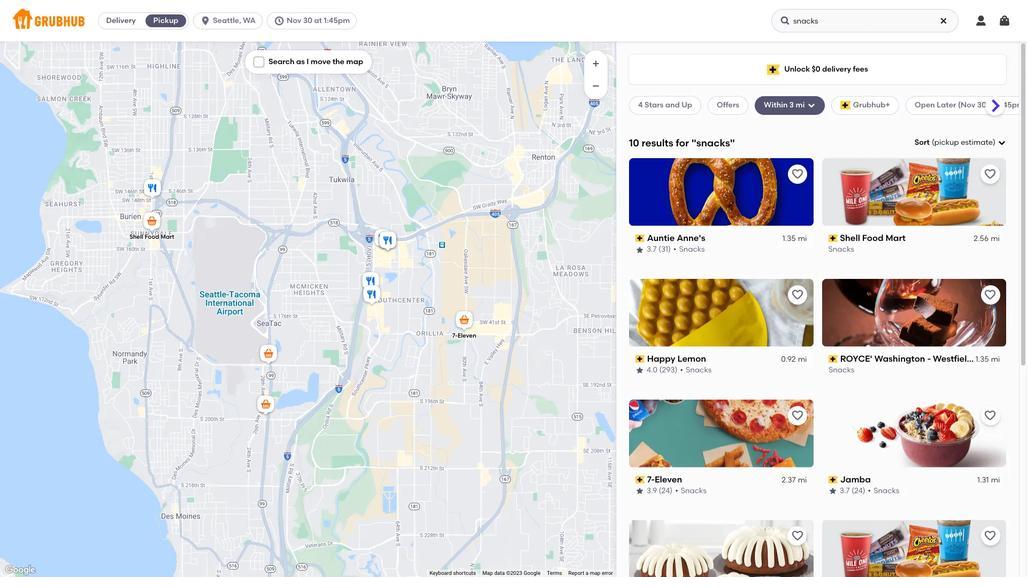 Task type: describe. For each thing, give the bounding box(es) containing it.
terms
[[547, 571, 562, 577]]

i
[[307, 57, 309, 66]]

nov
[[287, 16, 301, 25]]

none field containing sort
[[915, 138, 1006, 148]]

shell inside map region
[[129, 234, 143, 241]]

map data ©2023 google
[[482, 571, 541, 577]]

(24) for jamba
[[852, 487, 865, 496]]

keyboard shortcuts
[[430, 571, 476, 577]]

10 results for "snacks"
[[629, 137, 735, 149]]

main navigation navigation
[[0, 0, 1027, 42]]

move
[[311, 57, 331, 66]]

jamba image
[[372, 228, 394, 251]]

royce'
[[840, 354, 872, 364]]

3.7 for auntie anne's
[[647, 245, 657, 254]]

• snacks for anne's
[[674, 245, 705, 254]]

subscription pass image for happy lemon
[[636, 356, 645, 363]]

snacks for jamba
[[874, 487, 899, 496]]

subscription pass image for 7-eleven
[[636, 477, 645, 484]]

1.31
[[977, 476, 989, 485]]

Search for food, convenience, alcohol... search field
[[772, 9, 959, 33]]

jamba logo image
[[822, 400, 1006, 468]]

and
[[665, 101, 680, 110]]

terms link
[[547, 571, 562, 577]]

1 horizontal spatial mart
[[886, 233, 906, 243]]

(24) for 7-eleven
[[659, 487, 673, 496]]

1 horizontal spatial shell
[[840, 233, 860, 243]]

snacks for 7-eleven
[[681, 487, 707, 496]]

save this restaurant image for auntie anne's
[[791, 168, 804, 181]]

(
[[932, 138, 935, 147]]

svg image inside the seattle, wa button
[[200, 16, 211, 26]]

save this restaurant button for jamba
[[981, 406, 1000, 426]]

grubhub+
[[853, 101, 890, 110]]

wa
[[243, 16, 256, 25]]

1.35 for auntie anne's
[[783, 234, 796, 243]]

• snacks for lemon
[[680, 366, 712, 375]]

2.56 mi
[[974, 234, 1000, 243]]

©2023
[[506, 571, 522, 577]]

within
[[764, 101, 788, 110]]

• snacks for eleven
[[675, 487, 707, 496]]

7-eleven logo image
[[629, 400, 814, 468]]

unlock $0 delivery fees
[[784, 65, 868, 74]]

$0
[[812, 65, 821, 74]]

mi for happy lemon
[[798, 355, 807, 364]]

the
[[333, 57, 345, 66]]

delivery button
[[99, 12, 143, 29]]

seattle,
[[213, 16, 241, 25]]

anne's
[[677, 233, 706, 243]]

happy lemon logo image
[[629, 279, 814, 347]]

keyboard
[[430, 571, 452, 577]]

)
[[993, 138, 996, 147]]

subscription pass image for royce'
[[829, 356, 838, 363]]

3 save this restaurant image from the top
[[984, 410, 997, 422]]

happy lemon image
[[360, 271, 381, 294]]

nov 30 at 1:45pm button
[[267, 12, 361, 29]]

royce' washington - westfield southcenter 
[[840, 354, 1027, 364]]

report a map error
[[569, 571, 613, 577]]

0.92
[[781, 355, 796, 364]]

1:45pm)
[[998, 101, 1027, 110]]

3.7 (31)
[[647, 245, 671, 254]]

1 vertical spatial eleven
[[655, 475, 682, 485]]

offers
[[717, 101, 739, 110]]

mi for shell food mart
[[991, 234, 1000, 243]]

data
[[494, 571, 505, 577]]

unlock
[[784, 65, 810, 74]]

pickup
[[153, 16, 178, 25]]

• for anne's
[[674, 245, 677, 254]]

2.37 mi
[[782, 476, 807, 485]]

save this restaurant button for auntie anne's
[[788, 165, 807, 184]]

4.0 (293)
[[647, 366, 678, 375]]

subscription pass image for shell
[[829, 235, 838, 242]]

• for eleven
[[675, 487, 678, 496]]

eleven inside map region
[[458, 333, 476, 340]]

3 subscription pass image from the top
[[829, 477, 838, 484]]

1 horizontal spatial shell food mart
[[840, 233, 906, 243]]

save this restaurant image for mart
[[984, 168, 997, 181]]

estimate
[[961, 138, 993, 147]]

-
[[927, 354, 931, 364]]

sea tac marathon image
[[258, 344, 279, 367]]

1 vertical spatial 30
[[977, 101, 987, 110]]

svg image inside main navigation "navigation"
[[998, 14, 1011, 27]]

3.9 (24)
[[647, 487, 673, 496]]

shell food mart inside map region
[[129, 234, 174, 241]]

happy
[[647, 354, 676, 364]]

auntie anne's image
[[377, 230, 399, 254]]

3.9
[[647, 487, 657, 496]]

washington
[[874, 354, 925, 364]]

keyboard shortcuts button
[[430, 570, 476, 578]]

10
[[629, 137, 639, 149]]

(293)
[[659, 366, 678, 375]]

save this restaurant image for 7-eleven
[[791, 410, 804, 422]]

search
[[269, 57, 295, 66]]

(nov
[[958, 101, 976, 110]]

star icon image left '3.7 (24)'
[[829, 488, 837, 496]]

snacks for auntie anne's
[[679, 245, 705, 254]]



Task type: vqa. For each thing, say whether or not it's contained in the screenshot.
Household on the left of the page
no



Task type: locate. For each thing, give the bounding box(es) containing it.
1 vertical spatial map
[[590, 571, 601, 577]]

southcenter
[[975, 354, 1026, 364]]

1.35 mi for auntie anne's
[[783, 234, 807, 243]]

1 horizontal spatial eleven
[[655, 475, 682, 485]]

grubhub plus flag logo image
[[767, 64, 780, 75], [840, 101, 851, 110]]

save this restaurant image
[[791, 168, 804, 181], [791, 289, 804, 302], [791, 410, 804, 422], [791, 530, 804, 543], [984, 530, 997, 543]]

nov 30 at 1:45pm
[[287, 16, 350, 25]]

1 vertical spatial 1.35 mi
[[975, 355, 1000, 364]]

delivery
[[822, 65, 851, 74]]

0 horizontal spatial mart
[[161, 234, 174, 241]]

fees
[[853, 65, 868, 74]]

mi for jamba
[[991, 476, 1000, 485]]

google
[[524, 571, 541, 577]]

star icon image left 3.9
[[636, 488, 644, 496]]

(24) down jamba
[[852, 487, 865, 496]]

sort
[[915, 138, 930, 147]]

0 horizontal spatial at
[[314, 16, 322, 25]]

shell food mart logo image
[[822, 158, 1006, 226]]

svg image inside nov 30 at 1:45pm button
[[274, 16, 285, 26]]

• snacks right 3.9 (24)
[[675, 487, 707, 496]]

1 horizontal spatial grubhub plus flag logo image
[[840, 101, 851, 110]]

30 right "(nov"
[[977, 101, 987, 110]]

at inside nov 30 at 1:45pm button
[[314, 16, 322, 25]]

auntie
[[647, 233, 675, 243]]

3.7 down jamba
[[840, 487, 850, 496]]

• down happy lemon on the right of the page
[[680, 366, 683, 375]]

grubhub plus flag logo image left unlock
[[767, 64, 780, 75]]

1 vertical spatial subscription pass image
[[636, 356, 645, 363]]

1 vertical spatial subscription pass image
[[829, 356, 838, 363]]

4.0
[[647, 366, 658, 375]]

30 inside button
[[303, 16, 312, 25]]

0 horizontal spatial grubhub plus flag logo image
[[767, 64, 780, 75]]

mart
[[886, 233, 906, 243], [161, 234, 174, 241]]

7-
[[452, 333, 458, 340], [647, 475, 655, 485]]

1 subscription pass image from the top
[[829, 235, 838, 242]]

subscription pass image
[[829, 235, 838, 242], [829, 356, 838, 363], [829, 477, 838, 484]]

0 vertical spatial grubhub plus flag logo image
[[767, 64, 780, 75]]

extramile image
[[255, 394, 277, 418]]

at left 1:45pm
[[314, 16, 322, 25]]

0 vertical spatial at
[[314, 16, 322, 25]]

3.7
[[647, 245, 657, 254], [840, 487, 850, 496]]

1:45pm
[[324, 16, 350, 25]]

save this restaurant image for -
[[984, 289, 997, 302]]

4
[[638, 101, 643, 110]]

westfield
[[933, 354, 973, 364]]

star icon image left 3.7 (31)
[[636, 246, 644, 254]]

0 horizontal spatial 1.35
[[783, 234, 796, 243]]

map right the
[[346, 57, 363, 66]]

1.35 for royce' washington - westfield southcenter 
[[975, 355, 989, 364]]

1 vertical spatial at
[[988, 101, 996, 110]]

save this restaurant image
[[984, 168, 997, 181], [984, 289, 997, 302], [984, 410, 997, 422]]

• for lemon
[[680, 366, 683, 375]]

mart down pierro bakery "image"
[[161, 234, 174, 241]]

0 horizontal spatial 7-
[[452, 333, 458, 340]]

at left 1:45pm)
[[988, 101, 996, 110]]

0 vertical spatial 7-
[[452, 333, 458, 340]]

1 horizontal spatial 7-
[[647, 475, 655, 485]]

3.7 (24)
[[840, 487, 865, 496]]

1 horizontal spatial svg image
[[998, 14, 1011, 27]]

• right (31)
[[674, 245, 677, 254]]

for
[[676, 137, 689, 149]]

report a map error link
[[569, 571, 613, 577]]

map
[[482, 571, 493, 577]]

(24) right 3.9
[[659, 487, 673, 496]]

mi for 7-eleven
[[798, 476, 807, 485]]

30
[[303, 16, 312, 25], [977, 101, 987, 110]]

plus icon image
[[591, 58, 601, 69]]

•
[[674, 245, 677, 254], [680, 366, 683, 375], [675, 487, 678, 496], [868, 487, 871, 496]]

stars
[[645, 101, 664, 110]]

royce' washington - westfield southcenter mall image
[[377, 230, 399, 254]]

2.56
[[974, 234, 989, 243]]

(31)
[[659, 245, 671, 254]]

"snacks"
[[692, 137, 735, 149]]

2 subscription pass image from the top
[[636, 356, 645, 363]]

seattle, wa
[[213, 16, 256, 25]]

1 vertical spatial grubhub plus flag logo image
[[840, 101, 851, 110]]

later
[[937, 101, 956, 110]]

1 horizontal spatial 3.7
[[840, 487, 850, 496]]

7-eleven inside map region
[[452, 333, 476, 340]]

1 horizontal spatial 30
[[977, 101, 987, 110]]

None field
[[915, 138, 1006, 148]]

eleven
[[458, 333, 476, 340], [655, 475, 682, 485]]

star icon image
[[636, 246, 644, 254], [636, 367, 644, 375], [636, 488, 644, 496], [829, 488, 837, 496]]

1 vertical spatial 7-eleven
[[647, 475, 682, 485]]

nothing bundt cakes image
[[361, 284, 383, 308]]

• snacks
[[674, 245, 705, 254], [680, 366, 712, 375], [675, 487, 707, 496], [868, 487, 899, 496]]

extramile logo image
[[822, 521, 1006, 578]]

0.92 mi
[[781, 355, 807, 364]]

shell food mart
[[840, 233, 906, 243], [129, 234, 174, 241]]

1 vertical spatial 7-
[[647, 475, 655, 485]]

1 horizontal spatial (24)
[[852, 487, 865, 496]]

7- inside map region
[[452, 333, 458, 340]]

7 eleven image
[[454, 310, 475, 333]]

1 vertical spatial 3.7
[[840, 487, 850, 496]]

0 horizontal spatial svg image
[[807, 101, 816, 110]]

map region
[[0, 0, 668, 578]]

1 subscription pass image from the top
[[636, 235, 645, 242]]

4 stars and up
[[638, 101, 692, 110]]

3.7 left (31)
[[647, 245, 657, 254]]

0 vertical spatial subscription pass image
[[829, 235, 838, 242]]

save this restaurant button for royce' washington - westfield southcenter 
[[981, 286, 1000, 305]]

• snacks down the anne's
[[674, 245, 705, 254]]

0 vertical spatial subscription pass image
[[636, 235, 645, 242]]

save this restaurant button
[[788, 165, 807, 184], [981, 165, 1000, 184], [788, 286, 807, 305], [981, 286, 1000, 305], [788, 406, 807, 426], [981, 406, 1000, 426], [788, 527, 807, 547], [981, 527, 1000, 547]]

0 horizontal spatial (24)
[[659, 487, 673, 496]]

0 vertical spatial map
[[346, 57, 363, 66]]

0 horizontal spatial 3.7
[[647, 245, 657, 254]]

0 vertical spatial 3.7
[[647, 245, 657, 254]]

3
[[790, 101, 794, 110]]

save this restaurant button for happy lemon
[[788, 286, 807, 305]]

svg image
[[998, 14, 1011, 27], [807, 101, 816, 110]]

1 horizontal spatial map
[[590, 571, 601, 577]]

open later (nov 30 at 1:45pm)
[[915, 101, 1027, 110]]

up
[[682, 101, 692, 110]]

report
[[569, 571, 584, 577]]

open
[[915, 101, 935, 110]]

2.37
[[782, 476, 796, 485]]

grubhub plus flag logo image for grubhub+
[[840, 101, 851, 110]]

2 vertical spatial subscription pass image
[[636, 477, 645, 484]]

lemon
[[678, 354, 706, 364]]

save this restaurant button for shell food mart
[[981, 165, 1000, 184]]

map right the a
[[590, 571, 601, 577]]

star icon image left 4.0
[[636, 367, 644, 375]]

subscription pass image
[[636, 235, 645, 242], [636, 356, 645, 363], [636, 477, 645, 484]]

snacks for happy lemon
[[686, 366, 712, 375]]

1 horizontal spatial 7-eleven
[[647, 475, 682, 485]]

svg image
[[975, 14, 988, 27], [200, 16, 211, 26], [274, 16, 285, 26], [780, 16, 791, 26], [940, 17, 948, 25], [998, 139, 1006, 147]]

0 vertical spatial eleven
[[458, 333, 476, 340]]

2 subscription pass image from the top
[[829, 356, 838, 363]]

0 horizontal spatial food
[[145, 234, 159, 241]]

0 vertical spatial 1.35
[[783, 234, 796, 243]]

1.35 mi for royce' washington - westfield southcenter 
[[975, 355, 1000, 364]]

1 vertical spatial save this restaurant image
[[984, 289, 997, 302]]

mart inside map region
[[161, 234, 174, 241]]

royce' washington - westfield southcenter mall logo image
[[822, 279, 1006, 347]]

3.7 for jamba
[[840, 487, 850, 496]]

0 horizontal spatial 1.35 mi
[[783, 234, 807, 243]]

food
[[862, 233, 884, 243], [145, 234, 159, 241]]

2 vertical spatial save this restaurant image
[[984, 410, 997, 422]]

snacks
[[679, 245, 705, 254], [829, 245, 854, 254], [686, 366, 712, 375], [829, 366, 854, 375], [681, 487, 707, 496], [874, 487, 899, 496]]

1.35 mi
[[783, 234, 807, 243], [975, 355, 1000, 364]]

pickup button
[[143, 12, 188, 29]]

3 subscription pass image from the top
[[636, 477, 645, 484]]

error
[[602, 571, 613, 577]]

food inside map region
[[145, 234, 159, 241]]

as
[[296, 57, 305, 66]]

star icon image for auntie
[[636, 246, 644, 254]]

map
[[346, 57, 363, 66], [590, 571, 601, 577]]

1 horizontal spatial food
[[862, 233, 884, 243]]

sort ( pickup estimate )
[[915, 138, 996, 147]]

0 vertical spatial 30
[[303, 16, 312, 25]]

shell food mart image
[[141, 211, 163, 234]]

0 horizontal spatial map
[[346, 57, 363, 66]]

0 horizontal spatial eleven
[[458, 333, 476, 340]]

mi
[[796, 101, 805, 110], [798, 234, 807, 243], [991, 234, 1000, 243], [798, 355, 807, 364], [991, 355, 1000, 364], [798, 476, 807, 485], [991, 476, 1000, 485]]

0 horizontal spatial shell
[[129, 234, 143, 241]]

auntie anne's logo image
[[629, 158, 814, 226]]

• right '3.7 (24)'
[[868, 487, 871, 496]]

1.31 mi
[[977, 476, 1000, 485]]

results
[[642, 137, 674, 149]]

1 vertical spatial 1.35
[[975, 355, 989, 364]]

2 (24) from the left
[[852, 487, 865, 496]]

shortcuts
[[453, 571, 476, 577]]

pierro bakery image
[[142, 178, 163, 201]]

1 horizontal spatial 1.35 mi
[[975, 355, 1000, 364]]

google image
[[3, 564, 38, 578]]

jamba
[[840, 475, 871, 485]]

happy lemon
[[647, 354, 706, 364]]

0 vertical spatial save this restaurant image
[[984, 168, 997, 181]]

mi for auntie anne's
[[798, 234, 807, 243]]

1 horizontal spatial 1.35
[[975, 355, 989, 364]]

7-eleven
[[452, 333, 476, 340], [647, 475, 682, 485]]

• right 3.9 (24)
[[675, 487, 678, 496]]

auntie anne's
[[647, 233, 706, 243]]

0 horizontal spatial 30
[[303, 16, 312, 25]]

save this restaurant button for 7-eleven
[[788, 406, 807, 426]]

star icon image for 7-
[[636, 488, 644, 496]]

mi for royce' washington - westfield southcenter 
[[991, 355, 1000, 364]]

0 vertical spatial 7-eleven
[[452, 333, 476, 340]]

1 save this restaurant image from the top
[[984, 168, 997, 181]]

mart down shell food mart logo
[[886, 233, 906, 243]]

0 horizontal spatial shell food mart
[[129, 234, 174, 241]]

2 vertical spatial subscription pass image
[[829, 477, 838, 484]]

delivery
[[106, 16, 136, 25]]

1.35
[[783, 234, 796, 243], [975, 355, 989, 364]]

grubhub plus flag logo image for unlock $0 delivery fees
[[767, 64, 780, 75]]

seattle, wa button
[[193, 12, 267, 29]]

star icon image for happy
[[636, 367, 644, 375]]

search as i move the map
[[269, 57, 363, 66]]

nothing bundt cakes logo image
[[629, 521, 814, 578]]

within 3 mi
[[764, 101, 805, 110]]

• snacks down jamba
[[868, 487, 899, 496]]

0 vertical spatial svg image
[[998, 14, 1011, 27]]

0 vertical spatial 1.35 mi
[[783, 234, 807, 243]]

a
[[586, 571, 589, 577]]

• snacks down 'lemon'
[[680, 366, 712, 375]]

0 horizontal spatial 7-eleven
[[452, 333, 476, 340]]

subscription pass image for auntie anne's
[[636, 235, 645, 242]]

pickup
[[935, 138, 959, 147]]

minus icon image
[[591, 81, 601, 91]]

grubhub plus flag logo image left the grubhub+
[[840, 101, 851, 110]]

30 right 'nov'
[[303, 16, 312, 25]]

1 horizontal spatial at
[[988, 101, 996, 110]]

2 save this restaurant image from the top
[[984, 289, 997, 302]]

save this restaurant image for happy lemon
[[791, 289, 804, 302]]

(24)
[[659, 487, 673, 496], [852, 487, 865, 496]]

1 (24) from the left
[[659, 487, 673, 496]]

1 vertical spatial svg image
[[807, 101, 816, 110]]



